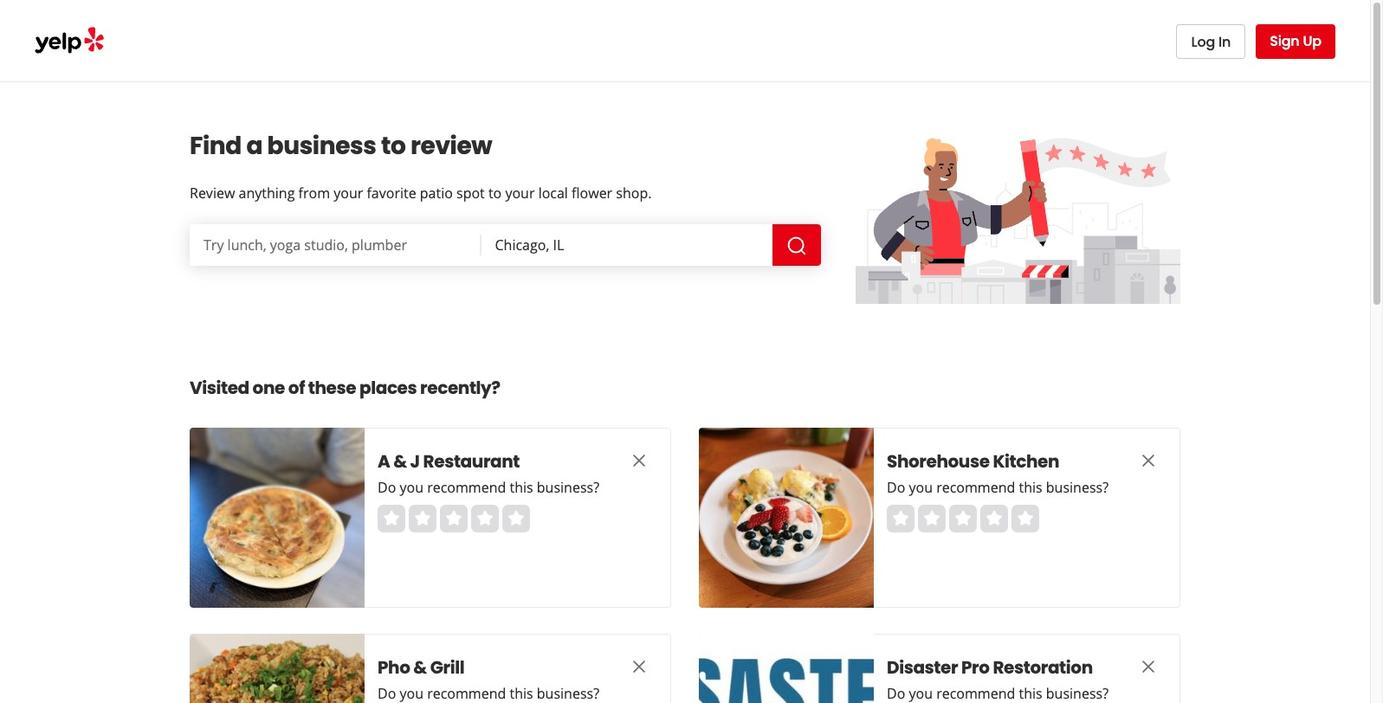 Task type: vqa. For each thing, say whether or not it's contained in the screenshot.
Log
yes



Task type: locate. For each thing, give the bounding box(es) containing it.
1 horizontal spatial recommend
[[936, 478, 1015, 497]]

review
[[410, 129, 492, 163]]

this down kitchen
[[1019, 478, 1042, 497]]

pho & grill
[[378, 656, 464, 680]]

0 horizontal spatial this
[[510, 478, 533, 497]]

1 horizontal spatial to
[[488, 184, 502, 203]]

to
[[381, 129, 406, 163], [488, 184, 502, 203]]

1 vertical spatial &
[[413, 656, 427, 680]]

1 you from the left
[[400, 478, 424, 497]]

recently?
[[420, 376, 500, 400]]

none field down shop.
[[495, 236, 759, 255]]

0 horizontal spatial do
[[378, 478, 396, 497]]

log in
[[1191, 32, 1231, 52]]

2 do from the left
[[887, 478, 905, 497]]

a
[[246, 129, 262, 163]]

0 vertical spatial &
[[393, 449, 407, 474]]

0 horizontal spatial none field
[[204, 236, 467, 255]]

2 business? from the left
[[1046, 478, 1109, 497]]

disaster pro restoration link
[[887, 656, 1103, 680]]

2 this from the left
[[1019, 478, 1042, 497]]

1 horizontal spatial rating element
[[887, 505, 1039, 533]]

1 horizontal spatial do you recommend this business?
[[887, 478, 1109, 497]]

1 do you recommend this business? from the left
[[378, 478, 599, 497]]

shorehouse kitchen link
[[887, 449, 1103, 474]]

flower
[[572, 184, 612, 203]]

1 horizontal spatial your
[[505, 184, 535, 203]]

do
[[378, 478, 396, 497], [887, 478, 905, 497]]

None field
[[204, 236, 467, 255], [495, 236, 759, 255]]

your right from
[[334, 184, 363, 203]]

2 rating element from the left
[[887, 505, 1039, 533]]

up
[[1303, 31, 1322, 51]]

2 do you recommend this business? from the left
[[887, 478, 1109, 497]]

search image
[[786, 235, 807, 256]]

you down j
[[400, 478, 424, 497]]

restoration
[[993, 656, 1093, 680]]

dismiss card image for a & j restaurant
[[629, 450, 650, 471]]

1 do from the left
[[378, 478, 396, 497]]

disaster pro restoration
[[887, 656, 1093, 680]]

favorite
[[367, 184, 416, 203]]

grill
[[430, 656, 464, 680]]

1 horizontal spatial &
[[413, 656, 427, 680]]

sign up link
[[1256, 24, 1335, 59]]

0 horizontal spatial you
[[400, 478, 424, 497]]

do down the a at the bottom of the page
[[378, 478, 396, 497]]

your left the local
[[505, 184, 535, 203]]

1 vertical spatial to
[[488, 184, 502, 203]]

to up the favorite
[[381, 129, 406, 163]]

Near text field
[[495, 236, 759, 255]]

1 horizontal spatial do
[[887, 478, 905, 497]]

do you recommend this business?
[[378, 478, 599, 497], [887, 478, 1109, 497]]

this
[[510, 478, 533, 497], [1019, 478, 1042, 497]]

1 recommend from the left
[[427, 478, 506, 497]]

rating element
[[378, 505, 530, 533], [887, 505, 1039, 533]]

1 your from the left
[[334, 184, 363, 203]]

None search field
[[190, 224, 824, 266]]

j
[[410, 449, 420, 474]]

& left j
[[393, 449, 407, 474]]

business?
[[537, 478, 599, 497], [1046, 478, 1109, 497]]

dismiss card image for pho & grill
[[629, 656, 650, 677]]

dismiss card image
[[1138, 450, 1159, 471]]

0 horizontal spatial to
[[381, 129, 406, 163]]

1 horizontal spatial this
[[1019, 478, 1042, 497]]

to right spot at the left top of page
[[488, 184, 502, 203]]

none field down from
[[204, 236, 467, 255]]

you
[[400, 478, 424, 497], [909, 478, 933, 497]]

you for a
[[400, 478, 424, 497]]

2 you from the left
[[909, 478, 933, 497]]

review anything from your favorite patio spot to your local flower shop.
[[190, 184, 652, 203]]

do down shorehouse
[[887, 478, 905, 497]]

pro
[[961, 656, 989, 680]]

business? down kitchen
[[1046, 478, 1109, 497]]

2 recommend from the left
[[936, 478, 1015, 497]]

None radio
[[378, 505, 405, 533], [409, 505, 436, 533], [440, 505, 468, 533], [887, 505, 915, 533], [918, 505, 946, 533], [949, 505, 977, 533], [980, 505, 1008, 533], [1012, 505, 1039, 533], [378, 505, 405, 533], [409, 505, 436, 533], [440, 505, 468, 533], [887, 505, 915, 533], [918, 505, 946, 533], [949, 505, 977, 533], [980, 505, 1008, 533], [1012, 505, 1039, 533]]

places
[[359, 376, 417, 400]]

1 rating element from the left
[[378, 505, 530, 533]]

business? for shorehouse kitchen
[[1046, 478, 1109, 497]]

of
[[288, 376, 305, 400]]

0 horizontal spatial your
[[334, 184, 363, 203]]

review
[[190, 184, 235, 203]]

1 horizontal spatial business?
[[1046, 478, 1109, 497]]

log
[[1191, 32, 1215, 52]]

0 horizontal spatial do you recommend this business?
[[378, 478, 599, 497]]

do you recommend this business? down shorehouse kitchen link
[[887, 478, 1109, 497]]

this down a & j restaurant link
[[510, 478, 533, 497]]

disaster
[[887, 656, 958, 680]]

& right pho
[[413, 656, 427, 680]]

business? for a & j restaurant
[[537, 478, 599, 497]]

0 horizontal spatial &
[[393, 449, 407, 474]]

2 none field from the left
[[495, 236, 759, 255]]

do you recommend this business? down a & j restaurant link
[[378, 478, 599, 497]]

recommend down restaurant
[[427, 478, 506, 497]]

do you recommend this business? for shorehouse kitchen
[[887, 478, 1109, 497]]

these
[[308, 376, 356, 400]]

in
[[1218, 32, 1231, 52]]

1 horizontal spatial none field
[[495, 236, 759, 255]]

dismiss card image
[[629, 450, 650, 471], [629, 656, 650, 677], [1138, 656, 1159, 677]]

0 horizontal spatial rating element
[[378, 505, 530, 533]]

1 this from the left
[[510, 478, 533, 497]]

Find text field
[[204, 236, 467, 255]]

0 horizontal spatial recommend
[[427, 478, 506, 497]]

shorehouse
[[887, 449, 990, 474]]

pho
[[378, 656, 410, 680]]

1 horizontal spatial you
[[909, 478, 933, 497]]

1 business? from the left
[[537, 478, 599, 497]]

business? down a & j restaurant link
[[537, 478, 599, 497]]

&
[[393, 449, 407, 474], [413, 656, 427, 680]]

0 horizontal spatial business?
[[537, 478, 599, 497]]

you down shorehouse
[[909, 478, 933, 497]]

rating element down shorehouse kitchen in the bottom right of the page
[[887, 505, 1039, 533]]

this for a & j restaurant
[[510, 478, 533, 497]]

1 none field from the left
[[204, 236, 467, 255]]

pho & grill link
[[378, 656, 594, 680]]

your
[[334, 184, 363, 203], [505, 184, 535, 203]]

anything
[[239, 184, 295, 203]]

one
[[253, 376, 285, 400]]

visited
[[190, 376, 249, 400]]

recommend down shorehouse kitchen in the bottom right of the page
[[936, 478, 1015, 497]]

None radio
[[471, 505, 499, 533], [502, 505, 530, 533], [471, 505, 499, 533], [502, 505, 530, 533]]

rating element down a & j restaurant
[[378, 505, 530, 533]]

recommend
[[427, 478, 506, 497], [936, 478, 1015, 497]]

from
[[298, 184, 330, 203]]



Task type: describe. For each thing, give the bounding box(es) containing it.
a
[[378, 449, 390, 474]]

photo of pho & grill image
[[190, 634, 365, 703]]

recommend for &
[[427, 478, 506, 497]]

spot
[[456, 184, 485, 203]]

this for shorehouse kitchen
[[1019, 478, 1042, 497]]

business
[[267, 129, 376, 163]]

do you recommend this business? for a & j restaurant
[[378, 478, 599, 497]]

a & j restaurant link
[[378, 449, 594, 474]]

recommend for kitchen
[[936, 478, 1015, 497]]

you for shorehouse
[[909, 478, 933, 497]]

log in link
[[1176, 24, 1246, 59]]

a & j restaurant
[[378, 449, 520, 474]]

visited one of these places recently?
[[190, 376, 500, 400]]

2 your from the left
[[505, 184, 535, 203]]

0 vertical spatial to
[[381, 129, 406, 163]]

find
[[190, 129, 242, 163]]

none field the near
[[495, 236, 759, 255]]

rating element for kitchen
[[887, 505, 1039, 533]]

do for a
[[378, 478, 396, 497]]

find a business to review
[[190, 129, 492, 163]]

rating element for &
[[378, 505, 530, 533]]

& for pho
[[413, 656, 427, 680]]

restaurant
[[423, 449, 520, 474]]

sign
[[1270, 31, 1299, 51]]

photo of a & j restaurant image
[[190, 428, 365, 608]]

kitchen
[[993, 449, 1059, 474]]

photo of disaster pro restoration image
[[699, 634, 874, 703]]

shorehouse kitchen
[[887, 449, 1059, 474]]

dismiss card image for disaster pro restoration
[[1138, 656, 1159, 677]]

photo of shorehouse kitchen image
[[699, 428, 874, 608]]

none field find
[[204, 236, 467, 255]]

& for a
[[393, 449, 407, 474]]

shop.
[[616, 184, 652, 203]]

patio
[[420, 184, 453, 203]]

do for shorehouse
[[887, 478, 905, 497]]

local
[[538, 184, 568, 203]]

sign up
[[1270, 31, 1322, 51]]



